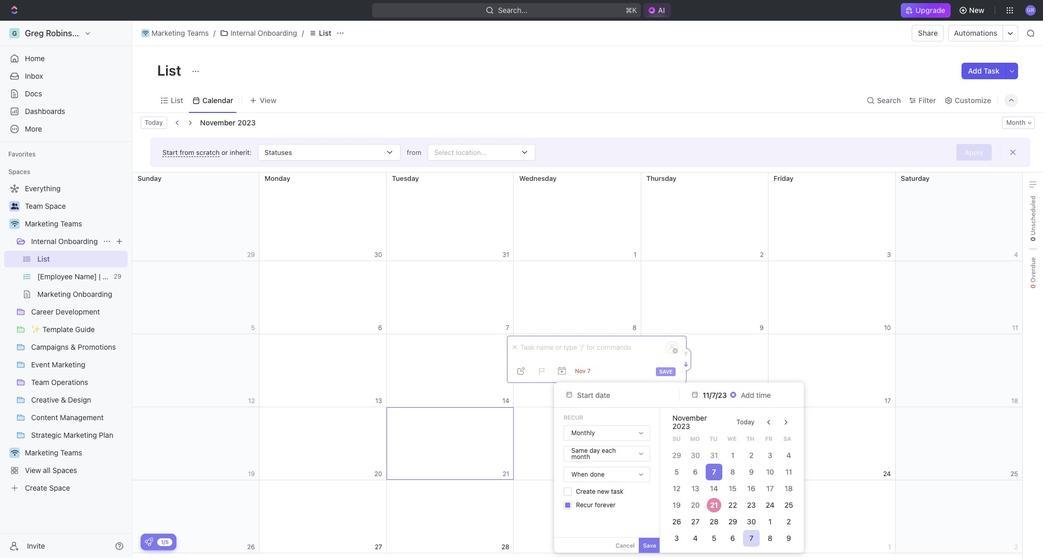 Task type: describe. For each thing, give the bounding box(es) containing it.
3 row from the top
[[132, 335, 1023, 408]]

automations button
[[949, 25, 1003, 41]]

1 vertical spatial 6
[[730, 535, 735, 543]]

0 vertical spatial 3
[[768, 451, 772, 460]]

24 for saturday
[[883, 470, 891, 478]]

21 inside grid
[[503, 470, 509, 478]]

customize
[[955, 96, 991, 105]]

onboarding inside tree
[[58, 237, 98, 246]]

monday
[[265, 174, 290, 183]]

task
[[611, 488, 623, 496]]

10
[[766, 468, 774, 477]]

spaces
[[8, 168, 30, 176]]

1/5
[[161, 539, 169, 546]]

Add time text field
[[741, 391, 772, 400]]

add task
[[968, 66, 999, 75]]

inherit:
[[230, 148, 252, 156]]

dashboards link
[[4, 103, 128, 120]]

0 for overdue
[[1029, 285, 1037, 289]]

create
[[576, 488, 596, 496]]

sunday
[[138, 174, 161, 183]]

2 vertical spatial list
[[171, 96, 183, 105]]

november 2023
[[672, 414, 707, 431]]

1 horizontal spatial internal onboarding
[[231, 29, 297, 37]]

27 for tu
[[691, 518, 699, 527]]

internal inside tree
[[31, 237, 56, 246]]

same
[[571, 447, 588, 455]]

mo
[[690, 436, 700, 443]]

same day each month
[[571, 447, 616, 461]]

1 vertical spatial 9
[[786, 535, 791, 543]]

from
[[180, 148, 194, 156]]

Task na﻿me or type '/' for commands field
[[513, 344, 661, 353]]

new
[[969, 6, 984, 15]]

share button
[[912, 25, 944, 42]]

0 vertical spatial marketing teams
[[152, 29, 209, 37]]

upgrade
[[916, 6, 945, 15]]

26 for monday
[[247, 544, 255, 551]]

1 vertical spatial 1
[[768, 518, 772, 527]]

teams inside sidebar navigation
[[60, 220, 82, 228]]

inbox
[[25, 72, 43, 80]]

or
[[221, 148, 228, 156]]

favorites button
[[4, 148, 40, 161]]

⌘k
[[625, 6, 637, 15]]

thursday
[[646, 174, 677, 183]]

share
[[918, 29, 938, 37]]

favorites
[[8, 150, 36, 158]]

scratch
[[196, 148, 220, 156]]

new button
[[955, 2, 991, 19]]

recur forever
[[576, 502, 616, 510]]

0 vertical spatial 4
[[786, 451, 791, 460]]

onboarding checklist button image
[[145, 539, 153, 547]]

0 vertical spatial marketing
[[152, 29, 185, 37]]

28 for we
[[710, 518, 718, 527]]

docs link
[[4, 86, 128, 102]]

fr
[[765, 436, 773, 443]]

1 / from the left
[[213, 29, 216, 37]]

0 vertical spatial save
[[659, 369, 673, 375]]

same day each month button
[[564, 447, 650, 462]]

customize button
[[941, 93, 994, 108]]

docs
[[25, 89, 42, 98]]

1 vertical spatial today button
[[730, 415, 761, 431]]

start from scratch link
[[162, 148, 220, 157]]

1 vertical spatial 5
[[712, 535, 716, 543]]

marketing teams link inside tree
[[25, 216, 126, 232]]

search...
[[498, 6, 527, 15]]

1 vertical spatial 3
[[674, 535, 679, 543]]

18
[[785, 485, 793, 494]]

onboarding checklist button element
[[145, 539, 153, 547]]

1 horizontal spatial list link
[[306, 27, 334, 39]]

0 horizontal spatial save
[[643, 543, 656, 550]]

add task button
[[962, 63, 1006, 79]]

28 for wednesday
[[502, 544, 509, 551]]

0 vertical spatial 7
[[712, 468, 716, 477]]

tu
[[709, 436, 717, 443]]

22 for thursday
[[629, 470, 637, 478]]

monthly
[[571, 430, 595, 437]]

Start date text field
[[577, 391, 663, 400]]

2 row from the top
[[132, 262, 1023, 335]]

0 vertical spatial teams
[[187, 29, 209, 37]]

1 vertical spatial list
[[157, 62, 184, 79]]

internal onboarding inside tree
[[31, 237, 98, 246]]

0 vertical spatial list
[[319, 29, 331, 37]]

calendar link
[[200, 93, 233, 108]]

internal onboarding link inside tree
[[31, 234, 99, 250]]

1 vertical spatial list link
[[169, 93, 183, 108]]

each
[[602, 447, 616, 455]]

upgrade link
[[901, 3, 951, 18]]

1 vertical spatial 21
[[710, 501, 718, 510]]

0 horizontal spatial 5
[[674, 468, 679, 477]]

month
[[571, 454, 590, 461]]

0 vertical spatial 1
[[731, 451, 734, 460]]

monthly button
[[564, 427, 650, 441]]

tuesday
[[392, 174, 419, 183]]

31
[[710, 451, 718, 460]]

0 horizontal spatial 9
[[749, 468, 754, 477]]

0 vertical spatial 29
[[672, 451, 681, 460]]

we
[[727, 436, 737, 443]]

sa
[[783, 436, 791, 443]]

wednesday
[[519, 174, 557, 183]]

16
[[747, 485, 755, 494]]

when done button
[[564, 468, 650, 483]]



Task type: vqa. For each thing, say whether or not it's contained in the screenshot.
"tu"
yes



Task type: locate. For each thing, give the bounding box(es) containing it.
15
[[729, 485, 737, 494]]

1 row from the top
[[132, 173, 1023, 262]]

24 inside grid
[[883, 470, 891, 478]]

friday
[[774, 174, 793, 183]]

0 vertical spatial today
[[145, 119, 163, 127]]

home
[[25, 54, 45, 63]]

24
[[883, 470, 891, 478], [766, 501, 774, 510]]

1 vertical spatial internal
[[31, 237, 56, 246]]

1 horizontal spatial 26
[[672, 518, 681, 527]]

search button
[[864, 93, 904, 108]]

13
[[691, 485, 699, 494]]

3 down the 19
[[674, 535, 679, 543]]

0 vertical spatial internal onboarding link
[[218, 27, 300, 39]]

22 down "same day each month" "dropdown button"
[[629, 470, 637, 478]]

1 vertical spatial marketing teams
[[25, 220, 82, 228]]

0 horizontal spatial marketing
[[25, 220, 58, 228]]

30 for fr
[[747, 518, 756, 527]]

1 horizontal spatial 2
[[787, 518, 791, 527]]

0 vertical spatial 21
[[503, 470, 509, 478]]

30 for friday
[[756, 544, 764, 551]]

start from scratch or inherit:
[[162, 148, 252, 156]]

1 horizontal spatial internal onboarding link
[[218, 27, 300, 39]]

1 horizontal spatial 29
[[672, 451, 681, 460]]

1 horizontal spatial 22
[[728, 501, 737, 510]]

0 horizontal spatial 28
[[502, 544, 509, 551]]

0 vertical spatial internal
[[231, 29, 256, 37]]

when
[[571, 471, 588, 479]]

1 horizontal spatial marketing teams link
[[139, 27, 211, 39]]

1 horizontal spatial 24
[[883, 470, 891, 478]]

26 for mo
[[672, 518, 681, 527]]

28
[[710, 518, 718, 527], [502, 544, 509, 551]]

6 down 15
[[730, 535, 735, 543]]

1 vertical spatial 2
[[787, 518, 791, 527]]

2 down 18
[[787, 518, 791, 527]]

recur for recur forever
[[576, 502, 593, 510]]

1 vertical spatial save
[[643, 543, 656, 550]]

11
[[785, 468, 792, 477]]

25 for saturday
[[1011, 470, 1018, 478]]

6
[[693, 468, 698, 477], [730, 535, 735, 543]]

save
[[659, 369, 673, 375], [643, 543, 656, 550]]

24 for sa
[[766, 501, 774, 510]]

1 vertical spatial 30
[[747, 518, 756, 527]]

home link
[[4, 50, 128, 67]]

0 vertical spatial 9
[[749, 468, 754, 477]]

1 vertical spatial 27
[[375, 544, 382, 551]]

29 for thursday
[[629, 544, 637, 551]]

22 inside grid
[[629, 470, 637, 478]]

0 vertical spatial 24
[[883, 470, 891, 478]]

th
[[746, 436, 754, 443]]

0 vertical spatial recur
[[564, 415, 583, 421]]

saturday
[[901, 174, 930, 183]]

3
[[768, 451, 772, 460], [674, 535, 679, 543]]

5 down 14
[[712, 535, 716, 543]]

inbox link
[[4, 68, 128, 85]]

5
[[674, 468, 679, 477], [712, 535, 716, 543]]

unscheduled
[[1029, 196, 1037, 237]]

1 vertical spatial 26
[[247, 544, 255, 551]]

2
[[749, 451, 753, 460], [787, 518, 791, 527]]

0 vertical spatial 30
[[691, 451, 700, 460]]

1 horizontal spatial 5
[[712, 535, 716, 543]]

14
[[710, 485, 718, 494]]

0 horizontal spatial marketing teams
[[25, 220, 82, 228]]

sidebar navigation
[[0, 21, 132, 559]]

1 horizontal spatial 28
[[710, 518, 718, 527]]

1 horizontal spatial today
[[737, 419, 755, 427]]

27 for tuesday
[[375, 544, 382, 551]]

1 vertical spatial internal onboarding
[[31, 237, 98, 246]]

invite
[[27, 542, 45, 551]]

overdue
[[1029, 258, 1037, 285]]

internal
[[231, 29, 256, 37], [31, 237, 56, 246]]

0 vertical spatial 25
[[1011, 470, 1018, 478]]

0 vertical spatial 5
[[674, 468, 679, 477]]

1 vertical spatial wifi image
[[11, 221, 18, 227]]

0 vertical spatial 27
[[691, 518, 699, 527]]

9
[[749, 468, 754, 477], [786, 535, 791, 543]]

0 horizontal spatial 2
[[749, 451, 753, 460]]

new
[[597, 488, 609, 496]]

0 horizontal spatial 3
[[674, 535, 679, 543]]

1 horizontal spatial marketing
[[152, 29, 185, 37]]

2 vertical spatial 30
[[756, 544, 764, 551]]

november
[[672, 414, 707, 423]]

1 horizontal spatial teams
[[187, 29, 209, 37]]

today for the leftmost the today button
[[145, 119, 163, 127]]

tree
[[4, 181, 128, 497]]

0 horizontal spatial /
[[213, 29, 216, 37]]

wifi image
[[142, 31, 149, 36], [11, 221, 18, 227]]

9 down 18
[[786, 535, 791, 543]]

dashboards
[[25, 107, 65, 116]]

2 down th
[[749, 451, 753, 460]]

onboarding
[[258, 29, 297, 37], [58, 237, 98, 246]]

1 horizontal spatial internal
[[231, 29, 256, 37]]

0
[[1029, 237, 1037, 242], [1029, 285, 1037, 289]]

0 vertical spatial marketing teams link
[[139, 27, 211, 39]]

1 vertical spatial 25
[[784, 501, 793, 510]]

when done
[[571, 471, 605, 479]]

4 up 11
[[786, 451, 791, 460]]

17
[[766, 485, 774, 494]]

today button up start
[[141, 117, 167, 129]]

0 horizontal spatial list link
[[169, 93, 183, 108]]

19
[[673, 501, 681, 510]]

search
[[877, 96, 901, 105]]

done
[[590, 471, 605, 479]]

row containing 26
[[132, 481, 1023, 554]]

marketing teams link
[[139, 27, 211, 39], [25, 216, 126, 232]]

recur down create
[[576, 502, 593, 510]]

internal onboarding
[[231, 29, 297, 37], [31, 237, 98, 246]]

1 horizontal spatial 8
[[768, 535, 772, 543]]

5 row from the top
[[132, 481, 1023, 554]]

wifi image inside sidebar navigation
[[11, 221, 18, 227]]

recur up monthly
[[564, 415, 583, 421]]

1
[[731, 451, 734, 460], [768, 518, 772, 527]]

0 for unscheduled
[[1029, 237, 1037, 242]]

29
[[672, 451, 681, 460], [728, 518, 737, 527], [629, 544, 637, 551]]

21
[[503, 470, 509, 478], [710, 501, 718, 510]]

9 up 16 on the right bottom
[[749, 468, 754, 477]]

22 for th
[[728, 501, 737, 510]]

2023
[[672, 422, 690, 431]]

1 vertical spatial today
[[737, 419, 755, 427]]

0 horizontal spatial 25
[[784, 501, 793, 510]]

1 horizontal spatial save
[[659, 369, 673, 375]]

7 up 14
[[712, 468, 716, 477]]

grid
[[132, 173, 1023, 559]]

marketing teams inside sidebar navigation
[[25, 220, 82, 228]]

1 horizontal spatial 3
[[768, 451, 772, 460]]

1 horizontal spatial 27
[[691, 518, 699, 527]]

calendar
[[202, 96, 233, 105]]

today up th
[[737, 419, 755, 427]]

1 horizontal spatial wifi image
[[142, 31, 149, 36]]

26 inside grid
[[247, 544, 255, 551]]

0 horizontal spatial 4
[[693, 535, 698, 543]]

6 up 13
[[693, 468, 698, 477]]

30 inside grid
[[756, 544, 764, 551]]

today button up th
[[730, 415, 761, 431]]

0 horizontal spatial onboarding
[[58, 237, 98, 246]]

marketing teams
[[152, 29, 209, 37], [25, 220, 82, 228]]

25 inside grid
[[1011, 470, 1018, 478]]

0 vertical spatial 6
[[693, 468, 698, 477]]

save up 'start date' text field
[[659, 369, 673, 375]]

today button
[[141, 117, 167, 129], [730, 415, 761, 431]]

0 vertical spatial wifi image
[[142, 31, 149, 36]]

8 up 15
[[730, 468, 735, 477]]

4 down 20
[[693, 535, 698, 543]]

1 down 17
[[768, 518, 772, 527]]

27 inside grid
[[375, 544, 382, 551]]

3 up 10
[[768, 451, 772, 460]]

day
[[589, 447, 600, 455]]

1 vertical spatial 7
[[749, 535, 753, 543]]

0 vertical spatial 0
[[1029, 237, 1037, 242]]

1 vertical spatial 4
[[693, 535, 698, 543]]

task
[[984, 66, 999, 75]]

row
[[132, 173, 1023, 262], [132, 262, 1023, 335], [132, 335, 1023, 408], [132, 408, 1023, 481], [132, 481, 1023, 554]]

0 horizontal spatial today
[[145, 119, 163, 127]]

1 horizontal spatial 21
[[710, 501, 718, 510]]

1 horizontal spatial marketing teams
[[152, 29, 209, 37]]

27
[[691, 518, 699, 527], [375, 544, 382, 551]]

0 vertical spatial 8
[[730, 468, 735, 477]]

0 horizontal spatial 6
[[693, 468, 698, 477]]

7 down 23
[[749, 535, 753, 543]]

0 horizontal spatial wifi image
[[11, 221, 18, 227]]

23
[[747, 501, 756, 510]]

save right cancel on the right
[[643, 543, 656, 550]]

cancel
[[616, 543, 635, 550]]

0 horizontal spatial 24
[[766, 501, 774, 510]]

28 inside grid
[[502, 544, 509, 551]]

today
[[145, 119, 163, 127], [737, 419, 755, 427]]

1 vertical spatial internal onboarding link
[[31, 234, 99, 250]]

2 horizontal spatial 29
[[728, 518, 737, 527]]

25 for sa
[[784, 501, 793, 510]]

0 vertical spatial 2
[[749, 451, 753, 460]]

forever
[[595, 502, 616, 510]]

5 up 12
[[674, 468, 679, 477]]

1 vertical spatial 8
[[768, 535, 772, 543]]

1 horizontal spatial onboarding
[[258, 29, 297, 37]]

29 for th
[[728, 518, 737, 527]]

1 vertical spatial teams
[[60, 220, 82, 228]]

row containing 21
[[132, 408, 1023, 481]]

1 horizontal spatial 1
[[768, 518, 772, 527]]

0 horizontal spatial marketing teams link
[[25, 216, 126, 232]]

today up start
[[145, 119, 163, 127]]

create new task
[[576, 488, 623, 496]]

grid containing sunday
[[132, 173, 1023, 559]]

2 / from the left
[[302, 29, 304, 37]]

tree containing marketing teams
[[4, 181, 128, 497]]

0 horizontal spatial 22
[[629, 470, 637, 478]]

1 vertical spatial marketing teams link
[[25, 216, 126, 232]]

7
[[712, 468, 716, 477], [749, 535, 753, 543]]

26
[[672, 518, 681, 527], [247, 544, 255, 551]]

22 down 15
[[728, 501, 737, 510]]

2 vertical spatial 29
[[629, 544, 637, 551]]

8 down 17
[[768, 535, 772, 543]]

marketing inside tree
[[25, 220, 58, 228]]

0 horizontal spatial 21
[[503, 470, 509, 478]]

29 inside grid
[[629, 544, 637, 551]]

0 vertical spatial 26
[[672, 518, 681, 527]]

8
[[730, 468, 735, 477], [768, 535, 772, 543]]

0 vertical spatial onboarding
[[258, 29, 297, 37]]

automations
[[954, 29, 997, 37]]

start
[[162, 148, 178, 156]]

2 0 from the top
[[1029, 285, 1037, 289]]

marketing
[[152, 29, 185, 37], [25, 220, 58, 228]]

teams
[[187, 29, 209, 37], [60, 220, 82, 228]]

recur for recur
[[564, 415, 583, 421]]

tree inside sidebar navigation
[[4, 181, 128, 497]]

4 row from the top
[[132, 408, 1023, 481]]

20
[[691, 501, 700, 510]]

25
[[1011, 470, 1018, 478], [784, 501, 793, 510]]

add
[[968, 66, 982, 75]]

0 horizontal spatial 7
[[712, 468, 716, 477]]

0 vertical spatial 28
[[710, 518, 718, 527]]

0 vertical spatial 22
[[629, 470, 637, 478]]

1 horizontal spatial 4
[[786, 451, 791, 460]]

1 down we
[[731, 451, 734, 460]]

1 vertical spatial 22
[[728, 501, 737, 510]]

12
[[673, 485, 680, 494]]

1 0 from the top
[[1029, 237, 1037, 242]]

0 horizontal spatial 8
[[730, 468, 735, 477]]

su
[[672, 436, 681, 443]]

1 horizontal spatial 7
[[749, 535, 753, 543]]

Due date text field
[[703, 391, 727, 400]]

internal onboarding link
[[218, 27, 300, 39], [31, 234, 99, 250]]

today for the today button to the bottom
[[737, 419, 755, 427]]

0 horizontal spatial today button
[[141, 117, 167, 129]]



